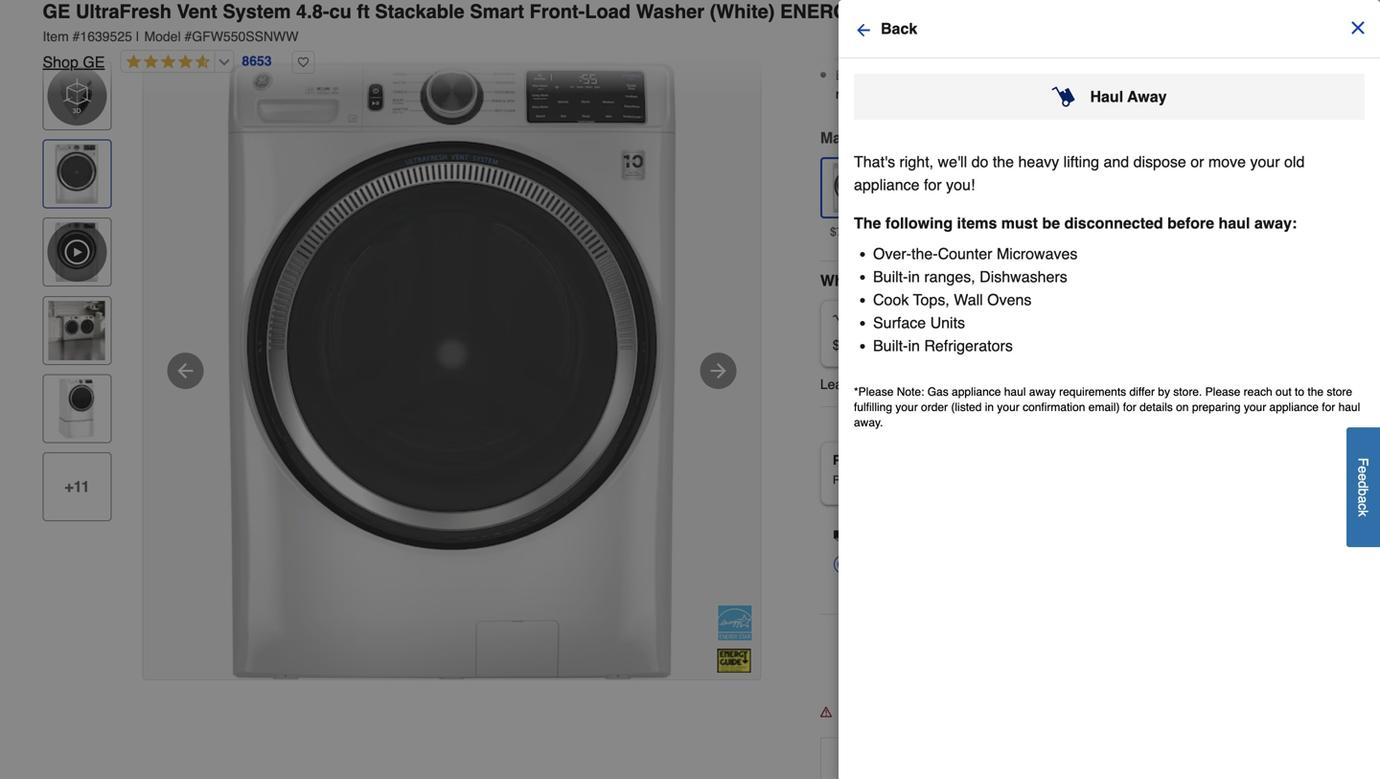 Task type: vqa. For each thing, say whether or not it's contained in the screenshot.
Use
no



Task type: describe. For each thing, give the bounding box(es) containing it.
your inside ultrafresh vent system with odorblock™ - the first and only ultrafresh vent system with odorblock™ eliminates excess moisture to help prevent odors ensuring your washer stays fresh and clean
[[891, 30, 917, 45]]

your inside microban® antimicrobial technology - built into components including the gasket, dispenser and draining system delivering protection that lives on load after load built-in wifi - start, stop and monitor your laundry from anywhere while receiving real-time notifications and updates
[[1056, 67, 1083, 83]]

and right first
[[1147, 0, 1170, 8]]

ultrafresh vent system with odorblock™ - the first and only ultrafresh vent system with odorblock™ eliminates excess moisture to help prevent odors ensuring your washer stays fresh and clean
[[836, 0, 1295, 45]]

warning image
[[820, 707, 832, 718]]

load
[[585, 0, 631, 23]]

requirements
[[1059, 385, 1126, 399]]

microban® antimicrobial technology - built into components including the gasket, dispenser and draining system delivering protection that lives on load after load built-in wifi - start, stop and monitor your laundry from anywhere while receiving real-time notifications and updates
[[836, 30, 1314, 102]]

after
[[1250, 49, 1277, 64]]

lifting
[[1064, 153, 1099, 171]]

minus image
[[837, 648, 856, 667]]

into
[[1089, 30, 1110, 45]]

color/finish
[[922, 129, 1011, 147]]

what
[[820, 272, 858, 290]]

laundry
[[1086, 67, 1130, 83]]

excess
[[1056, 11, 1097, 26]]

haul away
[[1090, 88, 1167, 105]]

1 e from the top
[[1356, 466, 1371, 473]]

from $99.97
[[1002, 337, 1078, 353]]

reach
[[1244, 385, 1273, 399]]

2 horizontal spatial appliance
[[1270, 401, 1319, 414]]

disconnected
[[1065, 214, 1163, 232]]

arrow right image
[[707, 359, 730, 382]]

washer
[[636, 0, 705, 23]]

first
[[1122, 0, 1144, 8]]

order
[[921, 401, 948, 414]]

heavy
[[1018, 153, 1059, 171]]

shop
[[43, 53, 78, 71]]

manufacturer
[[820, 129, 917, 147]]

real-
[[836, 86, 863, 102]]

prevent
[[1200, 11, 1245, 26]]

stays
[[968, 30, 999, 45]]

offer
[[889, 272, 926, 290]]

2 e from the top
[[1356, 473, 1371, 481]]

microban®
[[836, 30, 901, 45]]

and up delivering
[[1036, 30, 1059, 45]]

.
[[993, 377, 996, 392]]

by
[[1158, 385, 1170, 399]]

dispose
[[1134, 153, 1186, 171]]

please
[[1205, 385, 1241, 399]]

close image
[[1349, 18, 1368, 37]]

energy
[[780, 0, 861, 23]]

and inside 'that's right, we'll do the heavy lifting and dispose or move your old appliance for you!'
[[1104, 153, 1129, 171]]

4.6 stars image
[[121, 54, 210, 71]]

ready
[[833, 474, 866, 487]]

2 horizontal spatial for
[[1322, 401, 1335, 414]]

and up wifi at right top
[[898, 49, 920, 64]]

store
[[1327, 385, 1353, 399]]

2 horizontal spatial system
[[933, 0, 977, 8]]

or
[[1191, 153, 1204, 171]]

2 load from the left
[[1280, 49, 1306, 64]]

heart outline image
[[292, 51, 315, 74]]

1 ultrafresh from the left
[[836, 0, 898, 8]]

1 vertical spatial ge
[[83, 53, 105, 71]]

help
[[1171, 11, 1197, 26]]

2 horizontal spatial haul
[[1339, 401, 1360, 414]]

2 # from the left
[[184, 29, 192, 44]]

protection
[[1083, 49, 1142, 64]]

tops,
[[913, 291, 950, 309]]

move
[[1209, 153, 1246, 171]]

from $99.97 button
[[990, 300, 1148, 367]]

from
[[1134, 67, 1161, 83]]

cook
[[873, 291, 909, 309]]

to inside ultrafresh vent system with odorblock™ - the first and only ultrafresh vent system with odorblock™ eliminates excess moisture to help prevent odors ensuring your washer stays fresh and clean
[[1156, 11, 1168, 26]]

f e e d b a c k
[[1356, 458, 1371, 517]]

4.8-
[[296, 0, 329, 23]]

the inside microban® antimicrobial technology - built into components including the gasket, dispenser and draining system delivering protection that lives on load after load built-in wifi - start, stop and monitor your laundry from anywhere while receiving real-time notifications and updates
[[1248, 30, 1266, 45]]

away for haul away $50/ea
[[885, 315, 920, 330]]

built
[[1060, 30, 1085, 45]]

sapphire blue image
[[894, 162, 944, 212]]

surface
[[873, 314, 926, 332]]

preparing
[[1192, 401, 1241, 414]]

+11 button
[[43, 452, 112, 521]]

haul for haul away
[[1090, 88, 1124, 105]]

gfw550ssnww
[[192, 29, 299, 44]]

updates
[[992, 86, 1040, 102]]

away.
[[854, 416, 883, 429]]

stackable
[[375, 0, 465, 23]]

haul for haul away $50/ea
[[853, 315, 882, 330]]

1 load from the left
[[1221, 49, 1246, 64]]

+11
[[65, 478, 90, 496]]

system
[[975, 49, 1018, 64]]

a
[[1356, 496, 1371, 503]]

1 horizontal spatial away
[[961, 377, 993, 392]]

you!
[[946, 176, 975, 194]]

back
[[881, 20, 918, 37]]

to inside *please note: gas appliance haul away requirements differ by store. please reach out to the store fulfilling your order (listed in your confirmation email) for details on preparing your appliance for haul away.
[[1295, 385, 1305, 399]]

1 vertical spatial built-
[[873, 268, 908, 286]]

old
[[1284, 153, 1305, 171]]

*please note: gas appliance haul away requirements differ by store. please reach out to the store fulfilling your order (listed in your confirmation email) for details on preparing your appliance for haul away.
[[854, 385, 1360, 429]]

front-
[[530, 0, 585, 23]]

more
[[858, 377, 889, 392]]

system inside ge ultrafresh vent system 4.8-cu ft stackable smart front-load washer (white) energy star item # 1639525 | model # gfw550ssnww
[[223, 0, 291, 23]]

about
[[893, 377, 926, 392]]

following
[[886, 214, 953, 232]]

what we offer
[[820, 272, 926, 290]]

the
[[854, 214, 881, 232]]

while
[[1226, 67, 1257, 83]]

units
[[930, 314, 965, 332]]

1 horizontal spatial system
[[836, 11, 880, 26]]

|
[[136, 29, 139, 44]]

manufacturer color/finish
[[820, 129, 1011, 147]]

the inside *please note: gas appliance haul away requirements differ by store. please reach out to the store fulfilling your order (listed in your confirmation email) for details on preparing your appliance for haul away.
[[1308, 385, 1324, 399]]

1 horizontal spatial appliance
[[952, 385, 1001, 399]]

0 horizontal spatial arrow left image
[[174, 359, 197, 382]]

in inside microban® antimicrobial technology - built into components including the gasket, dispenser and draining system delivering protection that lives on load after load built-in wifi - start, stop and monitor your laundry from anywhere while receiving real-time notifications and updates
[[866, 67, 877, 83]]

do
[[972, 153, 989, 171]]

0 vertical spatial odorblock™
[[1012, 0, 1088, 8]]

appliance inside 'that's right, we'll do the heavy lifting and dispose or move your old appliance for you!'
[[854, 176, 920, 194]]

1 horizontal spatial for
[[1123, 401, 1137, 414]]

start,
[[919, 67, 949, 83]]

learn
[[820, 377, 855, 392]]

confirmation
[[1023, 401, 1085, 414]]

your down reach
[[1244, 401, 1266, 414]]

1 vent from the left
[[902, 0, 929, 8]]

that's
[[854, 153, 895, 171]]

we'll
[[938, 153, 967, 171]]



Task type: locate. For each thing, give the bounding box(es) containing it.
2 vertical spatial haul
[[1339, 401, 1360, 414]]

ovens
[[987, 291, 1032, 309]]

away inside haul away $50/ea
[[885, 315, 920, 330]]

ge ultrafresh vent system 4.8-cu ft stackable smart front-load washer (white) energy star item # 1639525 | model # gfw550ssnww
[[43, 0, 917, 44]]

over-
[[873, 245, 912, 263]]

your down 'with'
[[891, 30, 917, 45]]

ge up item
[[43, 0, 70, 23]]

notifications
[[892, 86, 962, 102]]

$50/ea
[[833, 337, 874, 353]]

f e e d b a c k button
[[1347, 427, 1380, 547]]

wall
[[954, 291, 983, 309]]

gasket,
[[1270, 30, 1313, 45]]

1 horizontal spatial ultrafresh
[[836, 0, 898, 8]]

0 vertical spatial ge
[[43, 0, 70, 23]]

- left built
[[1052, 30, 1057, 45]]

your inside 'that's right, we'll do the heavy lifting and dispose or move your old appliance for you!'
[[1250, 153, 1280, 171]]

fresh
[[1003, 30, 1033, 45]]

1 vertical spatial haul
[[853, 315, 882, 330]]

2 vertical spatial built-
[[873, 337, 908, 355]]

haul away $50/ea
[[833, 315, 920, 353]]

for left the you!
[[924, 176, 942, 194]]

time
[[863, 86, 888, 102]]

the inside 'that's right, we'll do the heavy lifting and dispose or move your old appliance for you!'
[[993, 153, 1014, 171]]

in right (listed
[[985, 401, 994, 414]]

star
[[866, 0, 917, 23]]

truck filled image
[[834, 527, 851, 545]]

2 horizontal spatial away
[[1128, 88, 1167, 105]]

0 horizontal spatial vent
[[177, 0, 217, 23]]

built- down surface
[[873, 337, 908, 355]]

0 horizontal spatial away
[[885, 315, 920, 330]]

1 horizontal spatial odorblock™
[[1012, 0, 1088, 8]]

haul right "."
[[1004, 385, 1026, 399]]

0 vertical spatial haul
[[1219, 214, 1250, 232]]

built- up "cook"
[[873, 268, 908, 286]]

# right item
[[72, 29, 80, 44]]

load up while at the right top of the page
[[1221, 49, 1246, 64]]

refrigerators
[[924, 337, 1013, 355]]

smart
[[470, 0, 524, 23]]

with
[[884, 11, 908, 26]]

1 horizontal spatial haul
[[930, 377, 958, 392]]

your down note:
[[896, 401, 918, 414]]

before
[[1168, 214, 1215, 232]]

that's right, we'll do the heavy lifting and dispose or move your old appliance for you!
[[854, 153, 1305, 194]]

in down the-
[[908, 268, 920, 286]]

0 horizontal spatial to
[[1156, 11, 1168, 26]]

ultrafresh up 'with'
[[836, 0, 898, 8]]

items
[[957, 214, 997, 232]]

vent up odors
[[1268, 0, 1295, 8]]

haul down store at the right of page
[[1339, 401, 1360, 414]]

on down including
[[1202, 49, 1217, 64]]

0 vertical spatial on
[[1202, 49, 1217, 64]]

for inside 'that's right, we'll do the heavy lifting and dispose or move your old appliance for you!'
[[924, 176, 942, 194]]

3 title image from the top
[[47, 379, 107, 438]]

ultrafresh inside ge ultrafresh vent system 4.8-cu ft stackable smart front-load washer (white) energy star item # 1639525 | model # gfw550ssnww
[[76, 0, 172, 23]]

ge
[[43, 0, 70, 23], [83, 53, 105, 71]]

pickup
[[833, 452, 877, 468]]

gas
[[928, 385, 949, 399]]

on inside *please note: gas appliance haul away requirements differ by store. please reach out to the store fulfilling your order (listed in your confirmation email) for details on preparing your appliance for haul away.
[[1176, 401, 1189, 414]]

0 vertical spatial built-
[[836, 67, 866, 83]]

0 horizontal spatial odorblock™
[[912, 11, 988, 26]]

arrow left image
[[854, 21, 873, 40], [174, 359, 197, 382]]

draining
[[924, 49, 971, 64]]

0 vertical spatial title image
[[47, 144, 107, 204]]

(listed
[[951, 401, 982, 414]]

shop ge
[[43, 53, 105, 71]]

load down gasket,
[[1280, 49, 1306, 64]]

your left old
[[1250, 153, 1280, 171]]

1 vertical spatial title image
[[47, 301, 107, 360]]

3 ultrafresh from the left
[[76, 0, 172, 23]]

3 vent from the left
[[177, 0, 217, 23]]

away for haul away
[[1128, 88, 1167, 105]]

1 horizontal spatial #
[[184, 29, 192, 44]]

1 vertical spatial arrow left image
[[174, 359, 197, 382]]

to up components
[[1156, 11, 1168, 26]]

haul inside haul away $50/ea
[[853, 315, 882, 330]]

$778.00
[[830, 225, 872, 239]]

only
[[1174, 0, 1198, 8]]

receiving
[[1261, 67, 1314, 83]]

0 vertical spatial appliance
[[854, 176, 920, 194]]

built- inside microban® antimicrobial technology - built into components including the gasket, dispenser and draining system delivering protection that lives on load after load built-in wifi - start, stop and monitor your laundry from anywhere while receiving real-time notifications and updates
[[836, 67, 866, 83]]

appliance down out
[[1270, 401, 1319, 414]]

dispenser
[[836, 49, 894, 64]]

0 horizontal spatial ultrafresh
[[76, 0, 172, 23]]

0 vertical spatial to
[[1156, 11, 1168, 26]]

ultrafresh up prevent
[[1202, 0, 1265, 8]]

odorblock™ up excess
[[1012, 0, 1088, 8]]

1 vertical spatial away
[[885, 315, 920, 330]]

$798.00
[[898, 223, 940, 237]]

vent inside ge ultrafresh vent system 4.8-cu ft stackable smart front-load washer (white) energy star item # 1639525 | model # gfw550ssnww
[[177, 0, 217, 23]]

ge inside ge ultrafresh vent system 4.8-cu ft stackable smart front-load washer (white) energy star item # 1639525 | model # gfw550ssnww
[[43, 0, 70, 23]]

system up ensuring
[[836, 11, 880, 26]]

0 vertical spatial haul
[[1090, 88, 1124, 105]]

ultrafresh up '|'
[[76, 0, 172, 23]]

0 horizontal spatial appliance
[[854, 176, 920, 194]]

from
[[1002, 337, 1034, 353]]

2 vertical spatial haul
[[930, 377, 958, 392]]

1 vertical spatial to
[[1295, 385, 1305, 399]]

pickup option group
[[813, 434, 1331, 513]]

item number 1 6 3 9 5 2 5 and model number g f w 5 5 0 s s n w w element
[[43, 27, 1323, 46]]

away
[[1029, 385, 1056, 399]]

vent up 'with'
[[902, 0, 929, 8]]

and right lifting
[[1104, 153, 1129, 171]]

2 title image from the top
[[47, 301, 107, 360]]

- up excess
[[1091, 0, 1096, 8]]

built-
[[836, 67, 866, 83], [873, 268, 908, 286], [873, 337, 908, 355]]

1 horizontal spatial vent
[[902, 0, 929, 8]]

in inside *please note: gas appliance haul away requirements differ by store. please reach out to the store fulfilling your order (listed in your confirmation email) for details on preparing your appliance for haul away.
[[985, 401, 994, 414]]

0 vertical spatial away
[[1128, 88, 1167, 105]]

the up moisture
[[1100, 0, 1118, 8]]

ultrafresh
[[836, 0, 898, 8], [1202, 0, 1265, 8], [76, 0, 172, 23]]

0 horizontal spatial on
[[1176, 401, 1189, 414]]

to right out
[[1295, 385, 1305, 399]]

and down stop
[[966, 86, 989, 102]]

1 horizontal spatial to
[[1295, 385, 1305, 399]]

the
[[1100, 0, 1118, 8], [1248, 30, 1266, 45], [993, 153, 1014, 171], [1308, 385, 1324, 399]]

dishwashers
[[980, 268, 1068, 286]]

appliance up (listed
[[952, 385, 1001, 399]]

2 horizontal spatial haul
[[1090, 88, 1124, 105]]

1 horizontal spatial haul
[[1219, 214, 1250, 232]]

haul
[[1090, 88, 1124, 105], [853, 315, 882, 330], [930, 377, 958, 392]]

on
[[1202, 49, 1217, 64], [1176, 401, 1189, 414]]

appliance down that's
[[854, 176, 920, 194]]

1 vertical spatial on
[[1176, 401, 1189, 414]]

monitor
[[1008, 67, 1053, 83]]

0 horizontal spatial #
[[72, 29, 80, 44]]

your right (listed
[[997, 401, 1020, 414]]

odors
[[1249, 11, 1282, 26]]

haul away filled image
[[833, 314, 848, 329]]

title image
[[47, 144, 107, 204], [47, 301, 107, 360], [47, 379, 107, 438]]

2 horizontal spatial vent
[[1268, 0, 1295, 8]]

0 horizontal spatial ge
[[43, 0, 70, 23]]

details
[[1140, 401, 1173, 414]]

cu
[[329, 0, 352, 23]]

stop
[[953, 67, 978, 83]]

1 horizontal spatial ge
[[83, 53, 105, 71]]

0 vertical spatial arrow left image
[[854, 21, 873, 40]]

1 vertical spatial odorblock™
[[912, 11, 988, 26]]

your up haul away filled image
[[1056, 67, 1083, 83]]

# right model
[[184, 29, 192, 44]]

ge down 1639525
[[83, 53, 105, 71]]

odorblock™
[[1012, 0, 1088, 8], [912, 11, 988, 26]]

on inside microban® antimicrobial technology - built into components including the gasket, dispenser and draining system delivering protection that lives on load after load built-in wifi - start, stop and monitor your laundry from anywhere while receiving real-time notifications and updates
[[1202, 49, 1217, 64]]

haul left away:
[[1219, 214, 1250, 232]]

0 horizontal spatial haul
[[853, 315, 882, 330]]

e up b
[[1356, 473, 1371, 481]]

built- up real-
[[836, 67, 866, 83]]

Stepper number input field with increment and decrement buttons number field
[[872, 630, 926, 684]]

the-
[[912, 245, 938, 263]]

the left store at the right of page
[[1308, 385, 1324, 399]]

odorblock™ up 'washer'
[[912, 11, 988, 26]]

the right do
[[993, 153, 1014, 171]]

energy guide image
[[717, 649, 751, 673]]

including
[[1191, 30, 1244, 45]]

ranges,
[[924, 268, 976, 286]]

haul up order
[[930, 377, 958, 392]]

out
[[1276, 385, 1292, 399]]

microwaves
[[997, 245, 1078, 263]]

2 vertical spatial -
[[911, 67, 915, 83]]

0 vertical spatial -
[[1091, 0, 1096, 8]]

8653
[[242, 53, 272, 69]]

0 horizontal spatial system
[[223, 0, 291, 23]]

away up (listed
[[961, 377, 993, 392]]

1 title image from the top
[[47, 144, 107, 204]]

1 horizontal spatial -
[[1052, 30, 1057, 45]]

2 vertical spatial appliance
[[1270, 401, 1319, 414]]

haul away filled image
[[1052, 85, 1075, 108]]

with
[[981, 0, 1008, 8]]

haul up $50/ea
[[853, 315, 882, 330]]

(white)
[[710, 0, 775, 23]]

away down "cook"
[[885, 315, 920, 330]]

white image
[[826, 163, 876, 213]]

away:
[[1255, 214, 1297, 232]]

2 horizontal spatial ultrafresh
[[1202, 0, 1265, 8]]

2 vertical spatial title image
[[47, 379, 107, 438]]

the up after
[[1248, 30, 1266, 45]]

to
[[1156, 11, 1168, 26], [1295, 385, 1305, 399]]

for down 'differ'
[[1123, 401, 1137, 414]]

vent up model
[[177, 0, 217, 23]]

washer
[[921, 30, 964, 45]]

1 vertical spatial haul
[[1004, 385, 1026, 399]]

system up 'washer'
[[933, 0, 977, 8]]

on down store.
[[1176, 401, 1189, 414]]

haul down the laundry
[[1090, 88, 1124, 105]]

for down store at the right of page
[[1322, 401, 1335, 414]]

*please
[[854, 385, 894, 399]]

in down surface
[[908, 337, 920, 355]]

e up the d
[[1356, 466, 1371, 473]]

system up the gfw550ssnww
[[223, 0, 291, 23]]

over-the-counter microwaves built-in ranges, dishwashers cook tops, wall ovens surface units built-in refrigerators
[[873, 245, 1078, 355]]

1639525
[[80, 29, 132, 44]]

0 horizontal spatial haul
[[1004, 385, 1026, 399]]

that
[[1145, 49, 1168, 64]]

model
[[144, 29, 181, 44]]

2 ultrafresh from the left
[[1202, 0, 1265, 8]]

right,
[[900, 153, 934, 171]]

2 vertical spatial away
[[961, 377, 993, 392]]

in
[[866, 67, 877, 83], [908, 268, 920, 286], [908, 337, 920, 355], [985, 401, 994, 414]]

2 vent from the left
[[1268, 0, 1295, 8]]

1 horizontal spatial load
[[1280, 49, 1306, 64]]

eliminates
[[992, 11, 1052, 26]]

#
[[72, 29, 80, 44], [184, 29, 192, 44]]

1 horizontal spatial arrow left image
[[854, 21, 873, 40]]

2 horizontal spatial -
[[1091, 0, 1096, 8]]

1 horizontal spatial on
[[1202, 49, 1217, 64]]

1 vertical spatial -
[[1052, 30, 1057, 45]]

- right wifi at right top
[[911, 67, 915, 83]]

1 vertical spatial appliance
[[952, 385, 1001, 399]]

- inside ultrafresh vent system with odorblock™ - the first and only ultrafresh vent system with odorblock™ eliminates excess moisture to help prevent odors ensuring your washer stays fresh and clean
[[1091, 0, 1096, 8]]

email)
[[1089, 401, 1120, 414]]

your
[[891, 30, 917, 45], [1056, 67, 1083, 83], [1250, 153, 1280, 171], [896, 401, 918, 414], [997, 401, 1020, 414], [1244, 401, 1266, 414]]

away down from
[[1128, 88, 1167, 105]]

0 horizontal spatial for
[[924, 176, 942, 194]]

and down system
[[982, 67, 1004, 83]]

the inside ultrafresh vent system with odorblock™ - the first and only ultrafresh vent system with odorblock™ eliminates excess moisture to help prevent odors ensuring your washer stays fresh and clean
[[1100, 0, 1118, 8]]

1 # from the left
[[72, 29, 80, 44]]

0 horizontal spatial load
[[1221, 49, 1246, 64]]

d
[[1356, 481, 1371, 488]]

for
[[924, 176, 942, 194], [1123, 401, 1137, 414], [1322, 401, 1335, 414]]

in up time
[[866, 67, 877, 83]]

0 horizontal spatial -
[[911, 67, 915, 83]]



